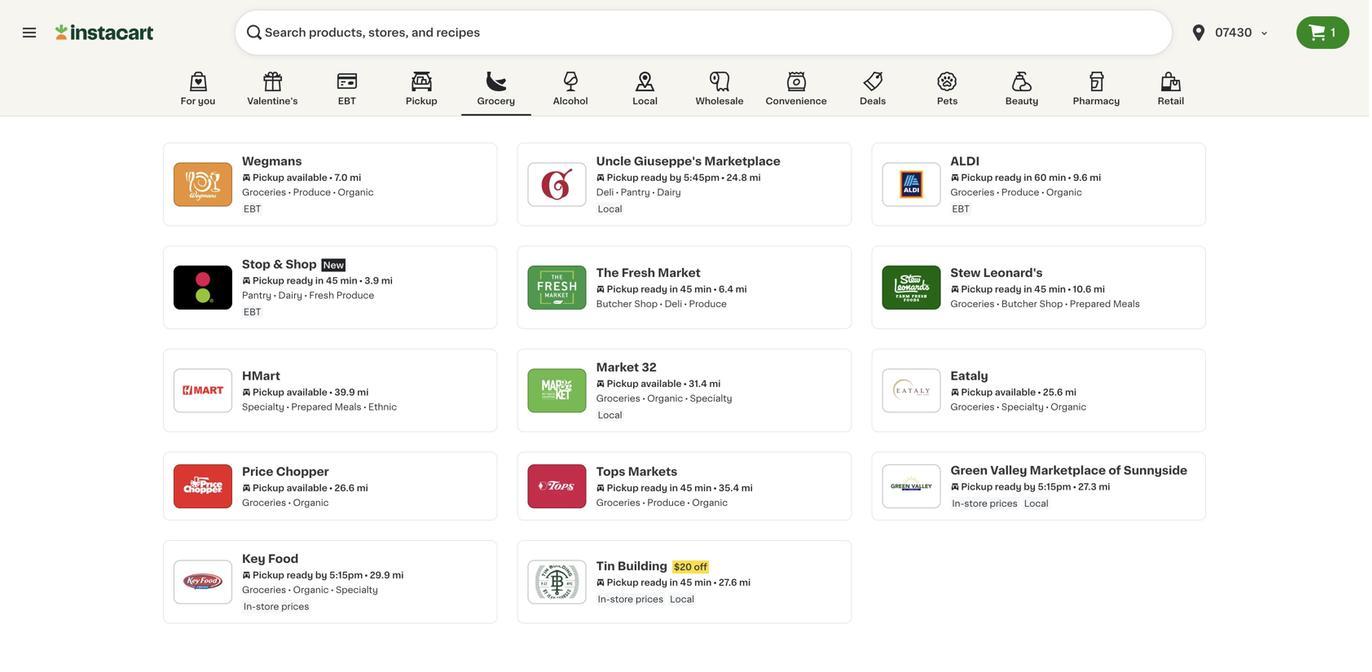 Task type: locate. For each thing, give the bounding box(es) containing it.
ebt inside ebt button
[[338, 97, 356, 106]]

eataly logo image
[[889, 369, 934, 413]]

deli
[[596, 188, 614, 197], [665, 299, 682, 308]]

green valley marketplace of sunnyside
[[951, 465, 1188, 476]]

0 vertical spatial dairy
[[657, 188, 681, 197]]

45 for the fresh market
[[680, 285, 692, 294]]

None search field
[[235, 10, 1173, 55]]

pickup down hmart
[[253, 388, 284, 397]]

0 vertical spatial meals
[[1113, 299, 1140, 308]]

marketplace up 27.3
[[1030, 465, 1106, 476]]

0 horizontal spatial pickup ready by 5:15pm
[[253, 571, 363, 580]]

pickup for market 32
[[607, 379, 639, 388]]

markets
[[628, 466, 678, 477]]

organic inside groceries organic specialty in-store prices
[[293, 586, 329, 595]]

0 horizontal spatial meals
[[335, 402, 362, 411]]

0 horizontal spatial shop
[[286, 259, 317, 270]]

pickup down the wegmans
[[253, 173, 284, 182]]

pickup available for wegmans
[[253, 173, 327, 182]]

prepared down 10.6 mi
[[1070, 299, 1111, 308]]

tops markets logo image
[[535, 464, 579, 508]]

specialty
[[690, 394, 732, 403], [242, 402, 284, 411], [1002, 402, 1044, 411], [336, 586, 378, 595]]

35.4
[[719, 484, 739, 492]]

mi right 26.6
[[357, 484, 368, 492]]

specialty down 31.4 mi
[[690, 394, 732, 403]]

the fresh market
[[596, 267, 701, 279]]

5:15pm for valley
[[1038, 483, 1071, 491]]

45
[[326, 276, 338, 285], [680, 285, 692, 294], [1034, 285, 1047, 294], [680, 484, 692, 492], [680, 578, 692, 587]]

green valley marketplace of sunnyside logo image
[[889, 464, 934, 508]]

butcher shop deli produce
[[596, 299, 727, 308]]

key food
[[242, 553, 299, 565]]

5:15pm
[[1038, 483, 1071, 491], [329, 571, 363, 580]]

45 up the groceries produce organic
[[680, 484, 692, 492]]

stop & shop new
[[242, 259, 344, 270]]

0 horizontal spatial in-
[[244, 602, 256, 611]]

available for hmart
[[287, 388, 327, 397]]

1 horizontal spatial marketplace
[[1030, 465, 1106, 476]]

pickup down stew
[[961, 285, 993, 294]]

5:15pm left 29.9
[[329, 571, 363, 580]]

wegmans
[[242, 156, 302, 167]]

available left 7.0
[[287, 173, 327, 182]]

0 vertical spatial market
[[658, 267, 701, 279]]

pickup available down the wegmans
[[253, 173, 327, 182]]

organic inside groceries organic specialty local
[[647, 394, 683, 403]]

pickup available for price chopper
[[253, 484, 327, 492]]

ready down 'food'
[[287, 571, 313, 580]]

by up groceries organic specialty in-store prices
[[315, 571, 327, 580]]

available down chopper
[[287, 484, 327, 492]]

2 horizontal spatial store
[[964, 499, 988, 508]]

in up the groceries produce organic
[[670, 484, 678, 492]]

1 horizontal spatial pickup ready by 5:15pm
[[961, 483, 1071, 491]]

local down uncle
[[598, 205, 622, 214]]

0 horizontal spatial groceries produce organic ebt
[[242, 188, 374, 214]]

pickup available
[[253, 173, 327, 182], [607, 379, 682, 388], [253, 388, 327, 397], [961, 388, 1036, 397], [253, 484, 327, 492]]

organic down 32
[[647, 394, 683, 403]]

2 horizontal spatial shop
[[1040, 299, 1063, 308]]

Search field
[[235, 10, 1173, 55]]

min
[[1049, 173, 1066, 182], [340, 276, 358, 285], [695, 285, 712, 294], [1049, 285, 1066, 294], [695, 484, 712, 492], [695, 578, 712, 587]]

in- inside groceries organic specialty in-store prices
[[244, 602, 256, 611]]

shop for groceries
[[1040, 299, 1063, 308]]

market
[[658, 267, 701, 279], [596, 362, 639, 373]]

prices
[[990, 499, 1018, 508], [636, 595, 664, 604], [281, 602, 309, 611]]

available up specialty prepared meals ethnic
[[287, 388, 327, 397]]

0 horizontal spatial prices
[[281, 602, 309, 611]]

available down 32
[[641, 379, 682, 388]]

0 vertical spatial in-store prices local
[[952, 499, 1049, 508]]

1 horizontal spatial market
[[658, 267, 701, 279]]

pickup down aldi
[[961, 173, 993, 182]]

0 horizontal spatial market
[[596, 362, 639, 373]]

1 groceries produce organic ebt from the left
[[242, 188, 374, 214]]

45 for tops markets
[[680, 484, 692, 492]]

1 vertical spatial prepared
[[291, 402, 332, 411]]

mi right 3.9
[[381, 276, 393, 285]]

5:15pm down green valley marketplace of sunnyside at the bottom of page
[[1038, 483, 1071, 491]]

fresh
[[622, 267, 655, 279], [309, 291, 334, 300]]

tin building logo image
[[535, 560, 579, 604]]

ebt button
[[312, 68, 382, 116]]

10.6 mi
[[1073, 285, 1105, 294]]

0 horizontal spatial by
[[315, 571, 327, 580]]

butcher
[[596, 299, 632, 308], [1002, 299, 1037, 308]]

fresh down new
[[309, 291, 334, 300]]

ebt inside pantry dairy fresh produce ebt
[[244, 308, 261, 317]]

in-
[[952, 499, 964, 508], [598, 595, 610, 604], [244, 602, 256, 611]]

stew
[[951, 267, 981, 279]]

meals
[[1113, 299, 1140, 308], [335, 402, 362, 411]]

in down leonard's on the top
[[1024, 285, 1032, 294]]

pickup down tops
[[607, 484, 639, 492]]

available for eataly
[[995, 388, 1036, 397]]

min right 60
[[1049, 173, 1066, 182]]

07430 button
[[1189, 10, 1287, 55]]

60
[[1034, 173, 1047, 182]]

0 vertical spatial pickup ready by 5:15pm
[[961, 483, 1071, 491]]

2 groceries produce organic ebt from the left
[[951, 188, 1082, 214]]

0 vertical spatial 5:15pm
[[1038, 483, 1071, 491]]

groceries specialty organic
[[951, 402, 1087, 411]]

26.6
[[334, 484, 355, 492]]

produce down markets
[[647, 498, 685, 507]]

pets button
[[913, 68, 983, 116]]

stop & shop logo image
[[181, 266, 225, 310]]

store down green
[[964, 499, 988, 508]]

shop
[[286, 259, 317, 270], [634, 299, 658, 308], [1040, 299, 1063, 308]]

aldi
[[951, 156, 980, 167]]

29.9 mi
[[370, 571, 404, 580]]

butcher down leonard's on the top
[[1002, 299, 1037, 308]]

groceries down eataly
[[951, 402, 995, 411]]

pantry
[[621, 188, 650, 197], [242, 291, 272, 300]]

local inside deli pantry dairy local
[[598, 205, 622, 214]]

local down $20
[[670, 595, 694, 604]]

groceries down key food
[[242, 586, 286, 595]]

1 vertical spatial by
[[1024, 483, 1036, 491]]

deli inside deli pantry dairy local
[[596, 188, 614, 197]]

pantry dairy fresh produce ebt
[[242, 291, 374, 317]]

pickup ready in 45 min
[[253, 276, 358, 285], [607, 285, 712, 294], [961, 285, 1066, 294], [607, 484, 712, 492], [607, 578, 712, 587]]

retail
[[1158, 97, 1184, 106]]

price chopper logo image
[[181, 464, 225, 508]]

in for aldi
[[1024, 173, 1032, 182]]

in- down 'key'
[[244, 602, 256, 611]]

pharmacy button
[[1062, 68, 1132, 116]]

organic
[[338, 188, 374, 197], [1046, 188, 1082, 197], [647, 394, 683, 403], [1051, 402, 1087, 411], [293, 498, 329, 507], [692, 498, 728, 507], [293, 586, 329, 595]]

mi for stew leonard's
[[1094, 285, 1105, 294]]

ebt down stop
[[244, 308, 261, 317]]

by down valley
[[1024, 483, 1036, 491]]

groceries produce organic ebt down 7.0
[[242, 188, 374, 214]]

in left 60
[[1024, 173, 1032, 182]]

marketplace for giuseppe's
[[705, 156, 781, 167]]

1 horizontal spatial prices
[[636, 595, 664, 604]]

organic down 7.0 mi
[[338, 188, 374, 197]]

3.9 mi
[[364, 276, 393, 285]]

min for stew leonard's
[[1049, 285, 1066, 294]]

0 horizontal spatial butcher
[[596, 299, 632, 308]]

pickup for tops markets
[[607, 484, 639, 492]]

marketplace for valley
[[1030, 465, 1106, 476]]

pharmacy
[[1073, 97, 1120, 106]]

by
[[670, 173, 682, 182], [1024, 483, 1036, 491], [315, 571, 327, 580]]

pickup down key food
[[253, 571, 284, 580]]

price chopper
[[242, 466, 329, 477]]

deli down uncle
[[596, 188, 614, 197]]

pickup
[[406, 97, 438, 106], [253, 173, 284, 182], [607, 173, 639, 182], [961, 173, 993, 182], [253, 276, 284, 285], [607, 285, 639, 294], [961, 285, 993, 294], [607, 379, 639, 388], [253, 388, 284, 397], [961, 388, 993, 397], [961, 483, 993, 491], [253, 484, 284, 492], [607, 484, 639, 492], [253, 571, 284, 580], [607, 578, 639, 587]]

mi right 39.9
[[357, 388, 369, 397]]

pickup ready in 45 min up butcher shop deli produce
[[607, 285, 712, 294]]

31.4 mi
[[689, 379, 721, 388]]

butcher down the
[[596, 299, 632, 308]]

pickup down &
[[253, 276, 284, 285]]

0 vertical spatial fresh
[[622, 267, 655, 279]]

0 vertical spatial by
[[670, 173, 682, 182]]

0 horizontal spatial store
[[256, 602, 279, 611]]

retail button
[[1136, 68, 1206, 116]]

organic down chopper
[[293, 498, 329, 507]]

deals button
[[838, 68, 908, 116]]

pickup down eataly
[[961, 388, 993, 397]]

3.9
[[364, 276, 379, 285]]

groceries produce organic ebt for wegmans
[[242, 188, 374, 214]]

1 vertical spatial market
[[596, 362, 639, 373]]

groceries produce organic ebt for aldi
[[951, 188, 1082, 214]]

pickup inside button
[[406, 97, 438, 106]]

9.6
[[1073, 173, 1088, 182]]

available up groceries specialty organic
[[995, 388, 1036, 397]]

1 horizontal spatial butcher
[[1002, 299, 1037, 308]]

mi for tops markets
[[742, 484, 753, 492]]

2 horizontal spatial by
[[1024, 483, 1036, 491]]

0 horizontal spatial pantry
[[242, 291, 272, 300]]

0 vertical spatial prepared
[[1070, 299, 1111, 308]]

prices inside groceries organic specialty in-store prices
[[281, 602, 309, 611]]

uncle
[[596, 156, 631, 167]]

pickup ready in 45 min down leonard's on the top
[[961, 285, 1066, 294]]

mi for the fresh market
[[736, 285, 747, 294]]

mi right 7.0
[[350, 173, 361, 182]]

in- for pickup ready in 45 min
[[598, 595, 610, 604]]

min up groceries butcher shop prepared meals
[[1049, 285, 1066, 294]]

fresh inside pantry dairy fresh produce ebt
[[309, 291, 334, 300]]

1 horizontal spatial dairy
[[657, 188, 681, 197]]

2 vertical spatial by
[[315, 571, 327, 580]]

organic down 35.4
[[692, 498, 728, 507]]

produce down the "pickup ready in 60 min"
[[1002, 188, 1040, 197]]

dairy down stop & shop new
[[278, 291, 302, 300]]

2 horizontal spatial in-
[[952, 499, 964, 508]]

ready up butcher shop deli produce
[[641, 285, 667, 294]]

pickup ready by 5:15pm for food
[[253, 571, 363, 580]]

1 horizontal spatial in-store prices local
[[952, 499, 1049, 508]]

1 horizontal spatial deli
[[665, 299, 682, 308]]

1 vertical spatial dairy
[[278, 291, 302, 300]]

0 horizontal spatial marketplace
[[705, 156, 781, 167]]

prices down 'food'
[[281, 602, 309, 611]]

wholesale button
[[685, 68, 755, 116]]

shop for stop
[[286, 259, 317, 270]]

prepared
[[1070, 299, 1111, 308], [291, 402, 332, 411]]

1 vertical spatial 5:15pm
[[329, 571, 363, 580]]

0 horizontal spatial 5:15pm
[[329, 571, 363, 580]]

0 horizontal spatial dairy
[[278, 291, 302, 300]]

7.0
[[334, 173, 348, 182]]

mi for market 32
[[709, 379, 721, 388]]

organic down 9.6
[[1046, 188, 1082, 197]]

produce down 3.9
[[336, 291, 374, 300]]

shop right &
[[286, 259, 317, 270]]

store
[[964, 499, 988, 508], [610, 595, 633, 604], [256, 602, 279, 611]]

pickup for aldi
[[961, 173, 993, 182]]

0 horizontal spatial in-store prices local
[[598, 595, 694, 604]]

min for tops markets
[[695, 484, 712, 492]]

1 horizontal spatial groceries produce organic ebt
[[951, 188, 1082, 214]]

1 horizontal spatial in-
[[598, 595, 610, 604]]

in- down green
[[952, 499, 964, 508]]

produce
[[293, 188, 331, 197], [1002, 188, 1040, 197], [336, 291, 374, 300], [689, 299, 727, 308], [647, 498, 685, 507]]

pantry inside deli pantry dairy local
[[621, 188, 650, 197]]

pickup for the fresh market
[[607, 285, 639, 294]]

market 32 logo image
[[535, 369, 579, 413]]

ready left 60
[[995, 173, 1022, 182]]

0 vertical spatial deli
[[596, 188, 614, 197]]

1 horizontal spatial by
[[670, 173, 682, 182]]

1 vertical spatial pickup ready by 5:15pm
[[253, 571, 363, 580]]

eataly
[[951, 370, 988, 382]]

local up giuseppe's
[[633, 97, 658, 106]]

ready down giuseppe's
[[641, 173, 667, 182]]

specialty inside groceries organic specialty in-store prices
[[336, 586, 378, 595]]

groceries organic
[[242, 498, 329, 507]]

1 vertical spatial marketplace
[[1030, 465, 1106, 476]]

groceries down the market 32
[[596, 394, 641, 403]]

for you
[[181, 97, 215, 106]]

5:15pm for food
[[329, 571, 363, 580]]

pickup available down 32
[[607, 379, 682, 388]]

0 vertical spatial marketplace
[[705, 156, 781, 167]]

available for price chopper
[[287, 484, 327, 492]]

0 horizontal spatial fresh
[[309, 291, 334, 300]]

0 horizontal spatial deli
[[596, 188, 614, 197]]

1 horizontal spatial pantry
[[621, 188, 650, 197]]

mi right 6.4
[[736, 285, 747, 294]]

groceries
[[242, 188, 286, 197], [951, 188, 995, 197], [951, 299, 995, 308], [596, 394, 641, 403], [951, 402, 995, 411], [242, 498, 286, 507], [596, 498, 641, 507], [242, 586, 286, 595]]

dairy down pickup ready by 5:45pm
[[657, 188, 681, 197]]

aldi logo image
[[889, 162, 934, 206]]

the
[[596, 267, 619, 279]]

produce down the wegmans
[[293, 188, 331, 197]]

ready for uncle giuseppe's marketplace
[[641, 173, 667, 182]]

in
[[1024, 173, 1032, 182], [315, 276, 324, 285], [670, 285, 678, 294], [1024, 285, 1032, 294], [670, 484, 678, 492], [670, 578, 678, 587]]

pickup available for market 32
[[607, 379, 682, 388]]

local button
[[610, 68, 680, 116]]

specialty down 29.9
[[336, 586, 378, 595]]

1 vertical spatial in-store prices local
[[598, 595, 694, 604]]

pickup available up groceries specialty organic
[[961, 388, 1036, 397]]

1 button
[[1297, 16, 1350, 49]]

shop categories tab list
[[163, 68, 1206, 116]]

shop down the fresh market at top
[[634, 299, 658, 308]]

local inside groceries organic specialty local
[[598, 411, 622, 420]]

available
[[287, 173, 327, 182], [641, 379, 682, 388], [287, 388, 327, 397], [995, 388, 1036, 397], [287, 484, 327, 492]]

2 horizontal spatial prices
[[990, 499, 1018, 508]]

pickup down the market 32
[[607, 379, 639, 388]]

in-store prices local for in
[[598, 595, 694, 604]]

1
[[1331, 27, 1336, 38]]

giuseppe's
[[634, 156, 702, 167]]

available for wegmans
[[287, 173, 327, 182]]

local down valley
[[1024, 499, 1049, 508]]

1 vertical spatial fresh
[[309, 291, 334, 300]]

in-store prices local down "building"
[[598, 595, 694, 604]]

1 horizontal spatial 5:15pm
[[1038, 483, 1071, 491]]

store for pickup ready by 5:15pm
[[964, 499, 988, 508]]

1 vertical spatial pantry
[[242, 291, 272, 300]]

store down tin
[[610, 595, 633, 604]]

pickup left grocery
[[406, 97, 438, 106]]

pickup available up the groceries organic at the left bottom
[[253, 484, 327, 492]]

pickup ready by 5:15pm
[[961, 483, 1071, 491], [253, 571, 363, 580]]

ready for key food
[[287, 571, 313, 580]]

deli down the fresh market at top
[[665, 299, 682, 308]]

groceries produce organic ebt
[[242, 188, 374, 214], [951, 188, 1082, 214]]

store down key food
[[256, 602, 279, 611]]

mi right 10.6
[[1094, 285, 1105, 294]]

in for tops markets
[[670, 484, 678, 492]]

organic down 'food'
[[293, 586, 329, 595]]

shop down leonard's on the top
[[1040, 299, 1063, 308]]

0 vertical spatial pantry
[[621, 188, 650, 197]]

ready down valley
[[995, 483, 1022, 491]]

mi right 27.3
[[1099, 483, 1110, 491]]

45 down new
[[326, 276, 338, 285]]

pickup available up specialty prepared meals ethnic
[[253, 388, 327, 397]]

marketplace up 24.8 mi
[[705, 156, 781, 167]]

market up butcher shop deli produce
[[658, 267, 701, 279]]

store for pickup ready in 45 min
[[610, 595, 633, 604]]

min for the fresh market
[[695, 285, 712, 294]]

1 horizontal spatial store
[[610, 595, 633, 604]]

pickup for price chopper
[[253, 484, 284, 492]]



Task type: vqa. For each thing, say whether or not it's contained in the screenshot.


Task type: describe. For each thing, give the bounding box(es) containing it.
of
[[1109, 465, 1121, 476]]

1 horizontal spatial meals
[[1113, 299, 1140, 308]]

39.9 mi
[[334, 388, 369, 397]]

35.4 mi
[[719, 484, 753, 492]]

organic down 25.6 mi
[[1051, 402, 1087, 411]]

wegmans logo image
[[181, 162, 225, 206]]

mi for wegmans
[[350, 173, 361, 182]]

ready for green valley marketplace of sunnyside
[[995, 483, 1022, 491]]

pickup available for eataly
[[961, 388, 1036, 397]]

ethnic
[[368, 402, 397, 411]]

24.8
[[727, 173, 747, 182]]

pickup for eataly
[[961, 388, 993, 397]]

uncle giuseppe's marketplace
[[596, 156, 781, 167]]

ebt down aldi
[[952, 205, 970, 214]]

ready for the fresh market
[[641, 285, 667, 294]]

9.6 mi
[[1073, 173, 1101, 182]]

0 horizontal spatial prepared
[[291, 402, 332, 411]]

07430
[[1215, 27, 1253, 38]]

pickup ready in 45 min for tops markets
[[607, 484, 712, 492]]

beauty button
[[987, 68, 1057, 116]]

mi for hmart
[[357, 388, 369, 397]]

pickup button
[[387, 68, 457, 116]]

key food logo image
[[181, 560, 225, 604]]

stew leonard's logo image
[[889, 266, 934, 310]]

food
[[268, 553, 299, 565]]

ready for stew leonard's
[[995, 285, 1022, 294]]

convenience
[[766, 97, 827, 106]]

32
[[642, 362, 657, 373]]

27.6
[[719, 578, 737, 587]]

in for the fresh market
[[670, 285, 678, 294]]

2 butcher from the left
[[1002, 299, 1037, 308]]

27.3
[[1078, 483, 1097, 491]]

key
[[242, 553, 265, 565]]

tops markets
[[596, 466, 678, 477]]

specialty down hmart
[[242, 402, 284, 411]]

ready for aldi
[[995, 173, 1022, 182]]

&
[[273, 259, 283, 270]]

in down $20
[[670, 578, 678, 587]]

market 32
[[596, 362, 657, 373]]

pickup for key food
[[253, 571, 284, 580]]

pickup ready by 5:45pm
[[607, 173, 720, 182]]

45 down $20
[[680, 578, 692, 587]]

for
[[181, 97, 196, 106]]

for you button
[[163, 68, 233, 116]]

uncle giuseppe's marketplace logo image
[[535, 162, 579, 206]]

29.9
[[370, 571, 390, 580]]

45 for stew leonard's
[[1034, 285, 1047, 294]]

prices for by
[[990, 499, 1018, 508]]

specialty inside groceries organic specialty local
[[690, 394, 732, 403]]

26.6 mi
[[334, 484, 368, 492]]

5:45pm
[[684, 173, 720, 182]]

31.4
[[689, 379, 707, 388]]

alcohol
[[553, 97, 588, 106]]

pets
[[937, 97, 958, 106]]

pickup ready in 45 min down tin building $20 off
[[607, 578, 712, 587]]

alcohol button
[[536, 68, 606, 116]]

pickup for uncle giuseppe's marketplace
[[607, 173, 639, 182]]

by for food
[[315, 571, 327, 580]]

1 vertical spatial meals
[[335, 402, 362, 411]]

24.8 mi
[[727, 173, 761, 182]]

groceries down aldi
[[951, 188, 995, 197]]

10.6
[[1073, 285, 1092, 294]]

stew leonard's
[[951, 267, 1043, 279]]

specialty down '25.6'
[[1002, 402, 1044, 411]]

7.0 mi
[[334, 173, 361, 182]]

min for aldi
[[1049, 173, 1066, 182]]

groceries down the wegmans
[[242, 188, 286, 197]]

deli pantry dairy local
[[596, 188, 681, 214]]

store inside groceries organic specialty in-store prices
[[256, 602, 279, 611]]

groceries produce organic
[[596, 498, 728, 507]]

1 butcher from the left
[[596, 299, 632, 308]]

valley
[[990, 465, 1027, 476]]

sunnyside
[[1124, 465, 1188, 476]]

dairy inside deli pantry dairy local
[[657, 188, 681, 197]]

in-store prices local for by
[[952, 499, 1049, 508]]

prices for in
[[636, 595, 664, 604]]

valentine's
[[247, 97, 298, 106]]

grocery button
[[461, 68, 531, 116]]

mi for key food
[[392, 571, 404, 580]]

produce down 6.4
[[689, 299, 727, 308]]

mi for uncle giuseppe's marketplace
[[750, 173, 761, 182]]

chopper
[[276, 466, 329, 477]]

pickup ready in 60 min
[[961, 173, 1066, 182]]

pickup for wegmans
[[253, 173, 284, 182]]

min down off
[[695, 578, 712, 587]]

$20
[[674, 563, 692, 572]]

groceries inside groceries organic specialty in-store prices
[[242, 586, 286, 595]]

min down new
[[340, 276, 358, 285]]

wholesale
[[696, 97, 744, 106]]

groceries organic specialty local
[[596, 394, 732, 420]]

1 vertical spatial deli
[[665, 299, 682, 308]]

25.6
[[1043, 388, 1063, 397]]

beauty
[[1006, 97, 1039, 106]]

1 horizontal spatial prepared
[[1070, 299, 1111, 308]]

pickup down tin
[[607, 578, 639, 587]]

6.4 mi
[[719, 285, 747, 294]]

green
[[951, 465, 988, 476]]

in for stew leonard's
[[1024, 285, 1032, 294]]

groceries inside groceries organic specialty local
[[596, 394, 641, 403]]

1 horizontal spatial fresh
[[622, 267, 655, 279]]

tin
[[596, 561, 615, 572]]

valentine's button
[[238, 68, 308, 116]]

pickup ready in 45 min for stew leonard's
[[961, 285, 1066, 294]]

groceries organic specialty in-store prices
[[242, 586, 378, 611]]

by for valley
[[1024, 483, 1036, 491]]

pickup available for hmart
[[253, 388, 327, 397]]

groceries down tops
[[596, 498, 641, 507]]

available for market 32
[[641, 379, 682, 388]]

39.9
[[334, 388, 355, 397]]

local inside button
[[633, 97, 658, 106]]

ebt down the wegmans
[[244, 205, 261, 214]]

pickup ready by 5:15pm for valley
[[961, 483, 1071, 491]]

by for giuseppe's
[[670, 173, 682, 182]]

produce inside pantry dairy fresh produce ebt
[[336, 291, 374, 300]]

pickup for green valley marketplace of sunnyside
[[961, 483, 993, 491]]

mi for eataly
[[1065, 388, 1077, 397]]

the fresh market logo image
[[535, 266, 579, 310]]

groceries butcher shop prepared meals
[[951, 299, 1140, 308]]

pickup ready in 45 min down stop & shop new
[[253, 276, 358, 285]]

off
[[694, 563, 707, 572]]

tops
[[596, 466, 625, 477]]

mi for aldi
[[1090, 173, 1101, 182]]

27.6 mi
[[719, 578, 751, 587]]

hmart
[[242, 370, 280, 382]]

new
[[323, 261, 344, 270]]

in- for pickup ready by 5:15pm
[[952, 499, 964, 508]]

groceries down price
[[242, 498, 286, 507]]

ready for tops markets
[[641, 484, 667, 492]]

pickup for hmart
[[253, 388, 284, 397]]

convenience button
[[759, 68, 834, 116]]

ready down tin building $20 off
[[641, 578, 667, 587]]

deals
[[860, 97, 886, 106]]

hmart logo image
[[181, 369, 225, 413]]

groceries down stew
[[951, 299, 995, 308]]

instacart image
[[55, 23, 153, 42]]

price
[[242, 466, 273, 477]]

pickup for stew leonard's
[[961, 285, 993, 294]]

dairy inside pantry dairy fresh produce ebt
[[278, 291, 302, 300]]

27.3 mi
[[1078, 483, 1110, 491]]

you
[[198, 97, 215, 106]]

tin building $20 off
[[596, 561, 707, 572]]

pantry inside pantry dairy fresh produce ebt
[[242, 291, 272, 300]]

grocery
[[477, 97, 515, 106]]

mi right 27.6 on the right of the page
[[739, 578, 751, 587]]

in down new
[[315, 276, 324, 285]]

building
[[618, 561, 668, 572]]

mi for price chopper
[[357, 484, 368, 492]]

pickup ready in 45 min for the fresh market
[[607, 285, 712, 294]]

25.6 mi
[[1043, 388, 1077, 397]]

mi for green valley marketplace of sunnyside
[[1099, 483, 1110, 491]]

1 horizontal spatial shop
[[634, 299, 658, 308]]

ready down stop & shop new
[[287, 276, 313, 285]]

stop
[[242, 259, 270, 270]]



